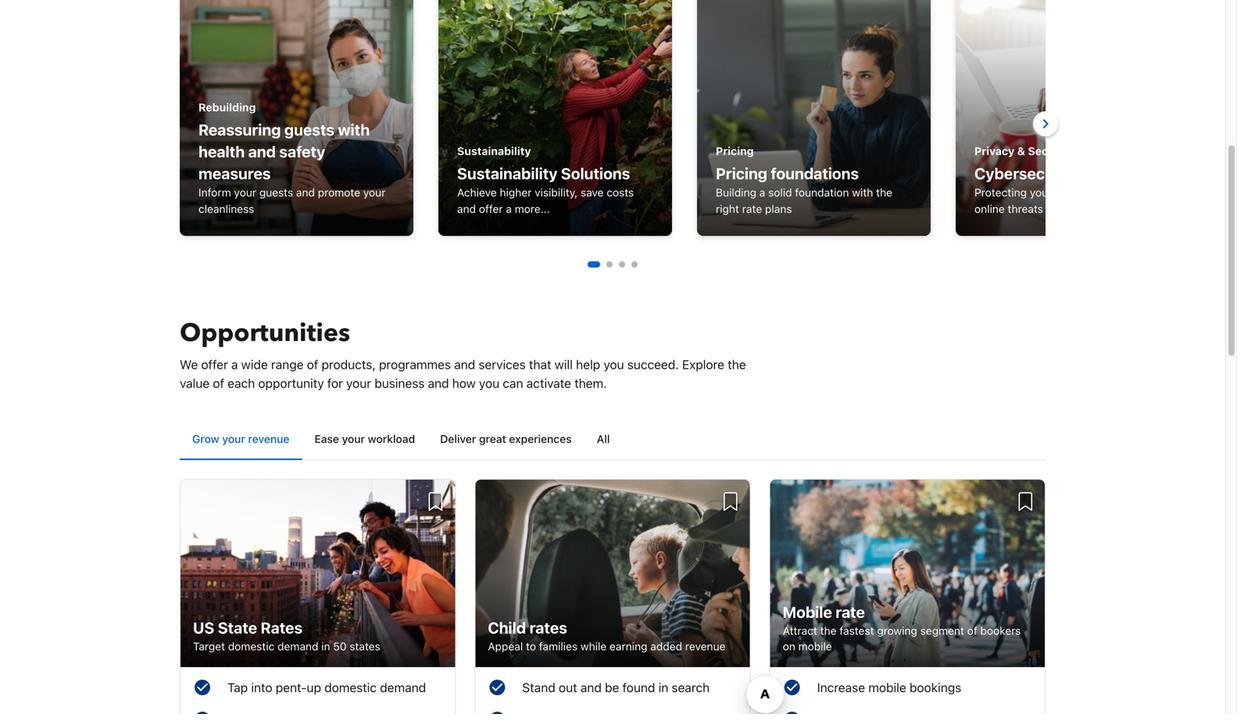 Task type: locate. For each thing, give the bounding box(es) containing it.
mobile rate attract the fastest growing segment of bookers on mobile
[[783, 603, 1021, 653]]

business inside opportunities we offer a wide range of products, programmes and services that will help you succeed. explore the value of each opportunity for your business and how you can activate them.
[[375, 376, 425, 391]]

1 vertical spatial the
[[728, 357, 746, 372]]

and down achieve
[[457, 202, 476, 215]]

pricing link
[[716, 145, 754, 158]]

1 horizontal spatial business
[[1056, 186, 1100, 199]]

sustainability up achieve
[[457, 145, 531, 158]]

in right the found
[[659, 680, 669, 695]]

pricing foundations image
[[697, 0, 931, 236]]

and inside sustainability sustainability solutions achieve higher visibility, save costs and offer a more...
[[457, 202, 476, 215]]

0 vertical spatial business
[[1056, 186, 1100, 199]]

0 vertical spatial sustainability
[[457, 145, 531, 158]]

opportunities we offer a wide range of products, programmes and services that will help you succeed. explore the value of each opportunity for your business and how you can activate them.
[[180, 316, 746, 391]]

1 vertical spatial business
[[375, 376, 425, 391]]

of right range
[[307, 357, 318, 372]]

1 save image from the left
[[724, 492, 738, 511]]

mobile right increase
[[869, 680, 907, 695]]

domestic for pent-
[[325, 680, 377, 695]]

0 vertical spatial pricing
[[716, 145, 754, 158]]

1 horizontal spatial the
[[821, 625, 837, 637]]

your up 'threats'
[[1030, 186, 1053, 199]]

1 horizontal spatial of
[[307, 357, 318, 372]]

mobile
[[799, 640, 832, 653], [869, 680, 907, 695]]

revenue right added
[[686, 640, 726, 653]]

how
[[452, 376, 476, 391]]

2 sustainability from the top
[[457, 164, 558, 183]]

your inside button
[[222, 433, 245, 446]]

check circle outline image
[[488, 679, 507, 700], [193, 711, 212, 715], [783, 711, 802, 715]]

demand down states
[[380, 680, 426, 695]]

frrf image
[[956, 0, 1190, 236]]

1 horizontal spatial check circle outline image
[[488, 679, 507, 700]]

0 horizontal spatial you
[[479, 376, 500, 391]]

a left solid
[[760, 186, 766, 199]]

demand down rates
[[278, 640, 319, 653]]

will
[[555, 357, 573, 372]]

1 horizontal spatial offer
[[479, 202, 503, 215]]

for
[[327, 376, 343, 391]]

2 pricing from the top
[[716, 164, 768, 183]]

the inside mobile rate attract the fastest growing segment of bookers on mobile
[[821, 625, 837, 637]]

of left each
[[213, 376, 224, 391]]

0 horizontal spatial of
[[213, 376, 224, 391]]

rate up fastest
[[836, 603, 865, 621]]

2 vertical spatial of
[[968, 625, 978, 637]]

offer
[[479, 202, 503, 215], [201, 357, 228, 372]]

the
[[876, 186, 893, 199], [728, 357, 746, 372], [821, 625, 837, 637]]

1 horizontal spatial a
[[506, 202, 512, 215]]

1 vertical spatial offer
[[201, 357, 228, 372]]

target
[[193, 640, 225, 653]]

us state rates link
[[193, 619, 303, 637]]

2 horizontal spatial a
[[760, 186, 766, 199]]

0 horizontal spatial revenue
[[248, 433, 290, 446]]

your inside the privacy & security cybersecurity protecting your business against online threats
[[1030, 186, 1053, 199]]

your inside button
[[342, 433, 365, 446]]

revenue left 'ease'
[[248, 433, 290, 446]]

rate down building
[[742, 202, 762, 215]]

1 horizontal spatial rate
[[836, 603, 865, 621]]

2 vertical spatial the
[[821, 625, 837, 637]]

great
[[479, 433, 506, 446]]

all
[[597, 433, 610, 446]]

with inside pricing pricing foundations building a solid foundation with the right rate plans
[[852, 186, 874, 199]]

tap into pent-up domestic demand
[[228, 680, 426, 695]]

0 horizontal spatial the
[[728, 357, 746, 372]]

solid
[[769, 186, 792, 199]]

0 vertical spatial domestic
[[228, 640, 275, 653]]

1 vertical spatial sustainability
[[457, 164, 558, 183]]

a down higher
[[506, 202, 512, 215]]

domestic right up
[[325, 680, 377, 695]]

0 horizontal spatial save image
[[724, 492, 738, 511]]

a inside sustainability sustainability solutions achieve higher visibility, save costs and offer a more...
[[506, 202, 512, 215]]

1 vertical spatial you
[[479, 376, 500, 391]]

a inside opportunities we offer a wide range of products, programmes and services that will help you succeed. explore the value of each opportunity for your business and how you can activate them.
[[231, 357, 238, 372]]

check circle outline image down target
[[193, 711, 212, 715]]

1 horizontal spatial with
[[852, 186, 874, 199]]

inform
[[199, 186, 231, 199]]

0 vertical spatial with
[[338, 120, 370, 139]]

next content image
[[1035, 114, 1057, 133]]

you
[[604, 357, 624, 372], [479, 376, 500, 391]]

guests
[[284, 120, 335, 139], [259, 186, 293, 199]]

pricing pricing foundations building a solid foundation with the right rate plans
[[716, 145, 893, 215]]

in
[[322, 640, 330, 653], [659, 680, 669, 695]]

business down programmes
[[375, 376, 425, 391]]

1 vertical spatial rate
[[836, 603, 865, 621]]

tab list down costs
[[180, 262, 1046, 268]]

demand for pent-
[[380, 680, 426, 695]]

demand inside us state rates target domestic demand in 50 states
[[278, 640, 319, 653]]

of left bookers
[[968, 625, 978, 637]]

1 vertical spatial pricing
[[716, 164, 768, 183]]

1 vertical spatial with
[[852, 186, 874, 199]]

your right 'ease'
[[342, 433, 365, 446]]

services
[[479, 357, 526, 372]]

all button
[[585, 418, 623, 460]]

and down the reassuring
[[248, 142, 276, 161]]

cleanliness
[[199, 202, 254, 215]]

foundation
[[795, 186, 849, 199]]

rates
[[530, 619, 567, 637]]

on
[[783, 640, 796, 653]]

0 horizontal spatial domestic
[[228, 640, 275, 653]]

the right the foundation at the right
[[876, 186, 893, 199]]

explore
[[682, 357, 725, 372]]

rebuilding link
[[199, 101, 256, 114]]

check circle outline image
[[193, 679, 212, 700], [783, 679, 802, 700], [488, 711, 507, 715]]

1 vertical spatial mobile
[[869, 680, 907, 695]]

you right 'help'
[[604, 357, 624, 372]]

0 vertical spatial offer
[[479, 202, 503, 215]]

the down mobile rate link at the right of the page
[[821, 625, 837, 637]]

out
[[559, 680, 577, 695]]

0 vertical spatial in
[[322, 640, 330, 653]]

into
[[251, 680, 272, 695]]

segment
[[921, 625, 965, 637]]

0 vertical spatial a
[[760, 186, 766, 199]]

2 horizontal spatial of
[[968, 625, 978, 637]]

grow
[[192, 433, 219, 446]]

deliver
[[440, 433, 476, 446]]

offer inside sustainability sustainability solutions achieve higher visibility, save costs and offer a more...
[[479, 202, 503, 215]]

1 horizontal spatial domestic
[[325, 680, 377, 695]]

opportunities
[[180, 316, 350, 350]]

with right the foundation at the right
[[852, 186, 874, 199]]

0 vertical spatial you
[[604, 357, 624, 372]]

programmes
[[379, 357, 451, 372]]

0 vertical spatial tab list
[[180, 262, 1046, 268]]

check circle outline image down on
[[783, 679, 802, 700]]

1 horizontal spatial revenue
[[686, 640, 726, 653]]

check circle outline image down appeal
[[488, 711, 507, 715]]

0 horizontal spatial check circle outline image
[[193, 711, 212, 715]]

1 horizontal spatial demand
[[380, 680, 426, 695]]

and left the promote
[[296, 186, 315, 199]]

1 vertical spatial revenue
[[686, 640, 726, 653]]

1 vertical spatial demand
[[380, 680, 426, 695]]

with
[[338, 120, 370, 139], [852, 186, 874, 199]]

offer down achieve
[[479, 202, 503, 215]]

your down products,
[[346, 376, 371, 391]]

0 horizontal spatial demand
[[278, 640, 319, 653]]

mobile down "attract"
[[799, 640, 832, 653]]

1 vertical spatial a
[[506, 202, 512, 215]]

succeed.
[[628, 357, 679, 372]]

1 vertical spatial tab list
[[180, 418, 1046, 460]]

0 horizontal spatial in
[[322, 640, 330, 653]]

2 horizontal spatial check circle outline image
[[783, 679, 802, 700]]

grow your revenue
[[192, 433, 290, 446]]

of
[[307, 357, 318, 372], [213, 376, 224, 391], [968, 625, 978, 637]]

increase
[[818, 680, 866, 695]]

sustainability
[[457, 145, 531, 158], [457, 164, 558, 183]]

demand
[[278, 640, 319, 653], [380, 680, 426, 695]]

0 horizontal spatial mobile
[[799, 640, 832, 653]]

ease
[[315, 433, 339, 446]]

check circle outline image left tap
[[193, 679, 212, 700]]

guests down the measures
[[259, 186, 293, 199]]

a up each
[[231, 357, 238, 372]]

0 vertical spatial demand
[[278, 640, 319, 653]]

2 vertical spatial a
[[231, 357, 238, 372]]

sustainability up higher
[[457, 164, 558, 183]]

your down the measures
[[234, 186, 256, 199]]

domestic down us state rates link at the left of page
[[228, 640, 275, 653]]

tab list
[[180, 262, 1046, 268], [180, 418, 1046, 460]]

costs
[[607, 186, 634, 199]]

previous content image
[[169, 114, 191, 133]]

2 tab list from the top
[[180, 418, 1046, 460]]

1 sustainability from the top
[[457, 145, 531, 158]]

0 horizontal spatial business
[[375, 376, 425, 391]]

save image
[[724, 492, 738, 511], [1019, 492, 1033, 511]]

0 horizontal spatial check circle outline image
[[193, 679, 212, 700]]

rate inside pricing pricing foundations building a solid foundation with the right rate plans
[[742, 202, 762, 215]]

your
[[234, 186, 256, 199], [363, 186, 386, 199], [1030, 186, 1053, 199], [346, 376, 371, 391], [222, 433, 245, 446], [342, 433, 365, 446]]

check circle outline image for attract
[[783, 711, 802, 715]]

0 horizontal spatial a
[[231, 357, 238, 372]]

deliver great experiences
[[440, 433, 572, 446]]

business left against
[[1056, 186, 1100, 199]]

products,
[[322, 357, 376, 372]]

tab list down them.
[[180, 418, 1046, 460]]

domestic
[[228, 640, 275, 653], [325, 680, 377, 695]]

growing
[[877, 625, 918, 637]]

protecting
[[975, 186, 1027, 199]]

pricing
[[716, 145, 754, 158], [716, 164, 768, 183]]

the right explore
[[728, 357, 746, 372]]

1 horizontal spatial save image
[[1019, 492, 1033, 511]]

with up the promote
[[338, 120, 370, 139]]

your right grow
[[222, 433, 245, 446]]

business
[[1056, 186, 1100, 199], [375, 376, 425, 391]]

0 vertical spatial mobile
[[799, 640, 832, 653]]

child
[[488, 619, 526, 637]]

ddd image
[[180, 0, 414, 236]]

guests up safety
[[284, 120, 335, 139]]

check circle outline image for rates
[[193, 711, 212, 715]]

wide
[[241, 357, 268, 372]]

a inside pricing pricing foundations building a solid foundation with the right rate plans
[[760, 186, 766, 199]]

0 vertical spatial the
[[876, 186, 893, 199]]

in left 50
[[322, 640, 330, 653]]

domestic inside us state rates target domestic demand in 50 states
[[228, 640, 275, 653]]

0 vertical spatial rate
[[742, 202, 762, 215]]

offer right "we"
[[201, 357, 228, 372]]

check circle outline image left stand
[[488, 679, 507, 700]]

2 horizontal spatial the
[[876, 186, 893, 199]]

1 vertical spatial guests
[[259, 186, 293, 199]]

2 save image from the left
[[1019, 492, 1033, 511]]

0 horizontal spatial offer
[[201, 357, 228, 372]]

stand out and be found in search
[[523, 680, 710, 695]]

0 horizontal spatial rate
[[742, 202, 762, 215]]

0 vertical spatial revenue
[[248, 433, 290, 446]]

your inside opportunities we offer a wide range of products, programmes and services that will help you succeed. explore the value of each opportunity for your business and how you can activate them.
[[346, 376, 371, 391]]

0 horizontal spatial with
[[338, 120, 370, 139]]

1 horizontal spatial in
[[659, 680, 669, 695]]

check circle outline image down on
[[783, 711, 802, 715]]

you down services
[[479, 376, 500, 391]]

workload
[[368, 433, 415, 446]]

appeal
[[488, 640, 523, 653]]

1 vertical spatial domestic
[[325, 680, 377, 695]]

business inside the privacy & security cybersecurity protecting your business against online threats
[[1056, 186, 1100, 199]]

2 horizontal spatial check circle outline image
[[783, 711, 802, 715]]

reassuring
[[199, 120, 281, 139]]

1 horizontal spatial you
[[604, 357, 624, 372]]

and
[[248, 142, 276, 161], [296, 186, 315, 199], [457, 202, 476, 215], [454, 357, 476, 372], [428, 376, 449, 391], [581, 680, 602, 695]]



Task type: describe. For each thing, give the bounding box(es) containing it.
0 vertical spatial guests
[[284, 120, 335, 139]]

online
[[975, 202, 1005, 215]]

visibility,
[[535, 186, 578, 199]]

threats
[[1008, 202, 1044, 215]]

with inside the rebuilding reassuring guests with health and safety measures inform your guests and promote your cleanliness
[[338, 120, 370, 139]]

we
[[180, 357, 198, 372]]

tab list containing grow your revenue
[[180, 418, 1046, 460]]

save image for rate
[[1019, 492, 1033, 511]]

privacy & security cybersecurity protecting your business against online threats
[[975, 145, 1140, 215]]

promote
[[318, 186, 360, 199]]

families
[[539, 640, 578, 653]]

rates
[[261, 619, 303, 637]]

the inside opportunities we offer a wide range of products, programmes and services that will help you succeed. explore the value of each opportunity for your business and how you can activate them.
[[728, 357, 746, 372]]

booking.com_131021_flat_271.jpg image
[[439, 0, 672, 236]]

right
[[716, 202, 740, 215]]

1 horizontal spatial check circle outline image
[[488, 711, 507, 715]]

revenue inside child rates appeal to families while earning added revenue
[[686, 640, 726, 653]]

against
[[1103, 186, 1140, 199]]

safety
[[279, 142, 325, 161]]

in inside us state rates target domestic demand in 50 states
[[322, 640, 330, 653]]

mobile
[[783, 603, 832, 621]]

cybersecurity
[[975, 164, 1079, 183]]

rate inside mobile rate attract the fastest growing segment of bookers on mobile
[[836, 603, 865, 621]]

them.
[[575, 376, 607, 391]]

state
[[218, 619, 257, 637]]

foundations
[[771, 164, 859, 183]]

be
[[605, 680, 620, 695]]

1 vertical spatial in
[[659, 680, 669, 695]]

of inside mobile rate attract the fastest growing segment of bookers on mobile
[[968, 625, 978, 637]]

experiences
[[509, 433, 572, 446]]

revenue inside the grow your revenue button
[[248, 433, 290, 446]]

can activate
[[503, 376, 571, 391]]

measures
[[199, 164, 271, 183]]

value
[[180, 376, 210, 391]]

and up how
[[454, 357, 476, 372]]

privacy
[[975, 145, 1015, 158]]

mobile rates teaser image
[[771, 480, 1045, 668]]

&
[[1018, 145, 1026, 158]]

sustainability sustainability solutions achieve higher visibility, save costs and offer a more...
[[457, 145, 634, 215]]

us state rates target domestic demand in 50 states
[[193, 619, 381, 653]]

the inside pricing pricing foundations building a solid foundation with the right rate plans
[[876, 186, 893, 199]]

rebuilding
[[199, 101, 256, 114]]

solutions
[[561, 164, 630, 183]]

save image for rates
[[724, 492, 738, 511]]

1 vertical spatial of
[[213, 376, 224, 391]]

and left how
[[428, 376, 449, 391]]

child rates image
[[476, 480, 750, 668]]

deliver great experiences button
[[428, 418, 585, 460]]

each
[[228, 376, 255, 391]]

privacy & security link
[[975, 145, 1074, 158]]

domestic for rates
[[228, 640, 275, 653]]

pent-
[[276, 680, 307, 695]]

save
[[581, 186, 604, 199]]

and left be
[[581, 680, 602, 695]]

added
[[651, 640, 683, 653]]

0 vertical spatial of
[[307, 357, 318, 372]]

building
[[716, 186, 757, 199]]

range
[[271, 357, 304, 372]]

mobile inside mobile rate attract the fastest growing segment of bookers on mobile
[[799, 640, 832, 653]]

stand
[[523, 680, 556, 695]]

earning
[[610, 640, 648, 653]]

security
[[1028, 145, 1074, 158]]

1 horizontal spatial mobile
[[869, 680, 907, 695]]

achieve
[[457, 186, 497, 199]]

that
[[529, 357, 552, 372]]

your right the promote
[[363, 186, 386, 199]]

found
[[623, 680, 655, 695]]

1 tab list from the top
[[180, 262, 1046, 268]]

save image
[[429, 492, 443, 511]]

mobile rate link
[[783, 603, 865, 621]]

check circle outline image for mobile rate
[[783, 679, 802, 700]]

attract
[[783, 625, 818, 637]]

ease your workload
[[315, 433, 415, 446]]

check circle outline image for us state rates
[[193, 679, 212, 700]]

us state rates highlight image
[[181, 480, 455, 668]]

to
[[526, 640, 536, 653]]

higher
[[500, 186, 532, 199]]

bookers
[[981, 625, 1021, 637]]

states
[[350, 640, 381, 653]]

help
[[576, 357, 601, 372]]

child rates appeal to families while earning added revenue
[[488, 619, 726, 653]]

sustainability link
[[457, 145, 531, 158]]

50
[[333, 640, 347, 653]]

offer inside opportunities we offer a wide range of products, programmes and services that will help you succeed. explore the value of each opportunity for your business and how you can activate them.
[[201, 357, 228, 372]]

search
[[672, 680, 710, 695]]

grow your revenue button
[[180, 418, 302, 460]]

1 pricing from the top
[[716, 145, 754, 158]]

rebuilding reassuring guests with health and safety measures inform your guests and promote your cleanliness
[[199, 101, 386, 215]]

health
[[199, 142, 245, 161]]

child rates link
[[488, 619, 567, 637]]

ease your workload button
[[302, 418, 428, 460]]

demand for rates
[[278, 640, 319, 653]]

plans
[[765, 202, 792, 215]]

bookings
[[910, 680, 962, 695]]

increase mobile bookings
[[818, 680, 962, 695]]

us
[[193, 619, 214, 637]]

more...
[[515, 202, 550, 215]]

fastest
[[840, 625, 874, 637]]



Task type: vqa. For each thing, say whether or not it's contained in the screenshot.
the Observer, at the left bottom of page
no



